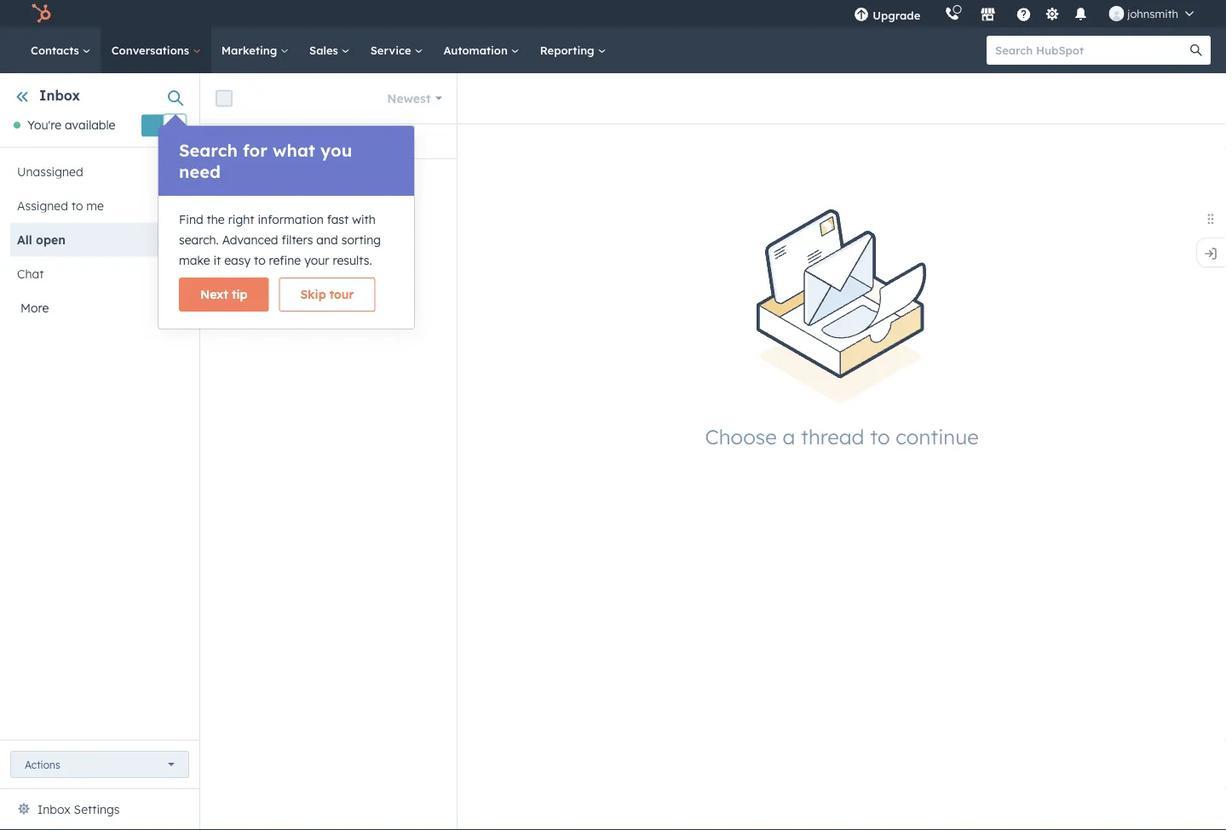Task type: vqa. For each thing, say whether or not it's contained in the screenshot.
Email bh@hubspot.com
no



Task type: describe. For each thing, give the bounding box(es) containing it.
advanced
[[222, 233, 278, 248]]

for
[[243, 140, 268, 161]]

next tip button
[[179, 278, 269, 312]]

thread
[[801, 424, 864, 449]]

hubspot image
[[31, 3, 51, 24]]

search button
[[1182, 36, 1211, 65]]

with
[[352, 212, 376, 227]]

next tip
[[200, 287, 248, 302]]

choose a thread to continue
[[705, 424, 979, 449]]

chat
[[17, 266, 44, 281]]

to inside main content
[[870, 424, 890, 449]]

service
[[370, 43, 414, 57]]

menu containing johnsmith
[[842, 0, 1206, 27]]

more
[[20, 300, 49, 315]]

choose
[[705, 424, 777, 449]]

filters
[[282, 233, 313, 248]]

calling icon image
[[944, 7, 960, 22]]

inbox for inbox settings
[[37, 803, 70, 818]]

you're
[[27, 118, 61, 133]]

no
[[279, 134, 296, 149]]

johnsmith button
[[1099, 0, 1204, 27]]

help button
[[1009, 0, 1038, 27]]

conversations link
[[101, 27, 211, 73]]

newest button
[[376, 81, 453, 115]]

continue
[[896, 424, 979, 449]]

contacts
[[31, 43, 82, 57]]

sales
[[309, 43, 341, 57]]

choose a thread to continue main content
[[200, 73, 1226, 831]]

and
[[316, 233, 338, 248]]

me
[[86, 198, 104, 213]]

marketing
[[221, 43, 280, 57]]

right
[[228, 212, 254, 227]]

actions
[[25, 759, 60, 772]]

assigned
[[17, 198, 68, 213]]

marketplaces button
[[970, 0, 1006, 27]]

marketplaces image
[[980, 8, 996, 23]]

search for what you need
[[179, 140, 352, 182]]

notifications button
[[1066, 0, 1095, 27]]

settings image
[[1045, 7, 1060, 23]]

reporting
[[540, 43, 598, 57]]

refine
[[269, 253, 301, 268]]

calling icon button
[[938, 2, 967, 25]]

conversations
[[111, 43, 192, 57]]

all
[[17, 232, 32, 247]]

your
[[304, 253, 329, 268]]

settings
[[74, 803, 120, 818]]

search image
[[1190, 44, 1202, 56]]

inbox settings link
[[37, 800, 120, 821]]

john smith image
[[1109, 6, 1124, 21]]

skip tour
[[300, 287, 354, 302]]

information
[[258, 212, 324, 227]]

all open
[[17, 232, 66, 247]]

marketing link
[[211, 27, 299, 73]]

available
[[65, 118, 115, 133]]

sales link
[[299, 27, 360, 73]]

hubspot link
[[20, 3, 64, 24]]

1 for chat
[[172, 266, 179, 281]]

unassigned
[[17, 164, 83, 179]]

1 for unassigned
[[172, 164, 179, 179]]



Task type: locate. For each thing, give the bounding box(es) containing it.
you
[[320, 140, 352, 161]]

to inside find the right information fast with search. advanced filters and sorting make it easy to refine your results.
[[254, 253, 266, 268]]

assigned to me
[[17, 198, 104, 213]]

easy
[[224, 253, 251, 268]]

johnsmith
[[1128, 6, 1178, 20]]

to right easy
[[254, 253, 266, 268]]

0 vertical spatial to
[[71, 198, 83, 213]]

sorting
[[341, 233, 381, 248]]

contacts link
[[20, 27, 101, 73]]

upgrade image
[[854, 8, 869, 23]]

1 vertical spatial inbox
[[37, 803, 70, 818]]

0
[[172, 198, 179, 213]]

2 1 from the top
[[172, 232, 179, 247]]

find
[[179, 212, 203, 227]]

menu
[[842, 0, 1206, 27]]

inbox
[[39, 87, 80, 104], [37, 803, 70, 818]]

to right thread
[[870, 424, 890, 449]]

0 vertical spatial 1
[[172, 164, 179, 179]]

settings link
[[1042, 5, 1063, 23]]

3 1 from the top
[[172, 266, 179, 281]]

inbox left settings
[[37, 803, 70, 818]]

newest
[[387, 91, 431, 106]]

service link
[[360, 27, 433, 73]]

it
[[213, 253, 221, 268]]

2 horizontal spatial to
[[870, 424, 890, 449]]

inbox for inbox
[[39, 87, 80, 104]]

help image
[[1016, 8, 1031, 23]]

1 1 from the top
[[172, 164, 179, 179]]

1 down find
[[172, 232, 179, 247]]

1 vertical spatial 1
[[172, 232, 179, 247]]

0 vertical spatial inbox
[[39, 87, 80, 104]]

to
[[71, 198, 83, 213], [254, 253, 266, 268], [870, 424, 890, 449]]

make
[[179, 253, 210, 268]]

reporting link
[[530, 27, 616, 73]]

you're available
[[27, 118, 115, 133]]

the
[[207, 212, 225, 227]]

conversations
[[299, 134, 378, 149]]

skip
[[300, 287, 326, 302]]

results.
[[333, 253, 372, 268]]

no conversations
[[279, 134, 378, 149]]

notifications image
[[1073, 8, 1088, 23]]

1
[[172, 164, 179, 179], [172, 232, 179, 247], [172, 266, 179, 281]]

upgrade
[[873, 8, 921, 22]]

skip tour button
[[279, 278, 375, 312]]

automation link
[[433, 27, 530, 73]]

0 horizontal spatial to
[[71, 198, 83, 213]]

you're available image
[[14, 122, 20, 129]]

a
[[783, 424, 795, 449]]

1 horizontal spatial to
[[254, 253, 266, 268]]

1 for all open
[[172, 232, 179, 247]]

2 vertical spatial to
[[870, 424, 890, 449]]

need
[[179, 161, 221, 182]]

what
[[273, 140, 315, 161]]

search.
[[179, 233, 219, 248]]

fast
[[327, 212, 349, 227]]

next
[[200, 287, 228, 302]]

actions button
[[10, 752, 189, 779]]

search
[[179, 140, 238, 161]]

open
[[36, 232, 66, 247]]

2 vertical spatial 1
[[172, 266, 179, 281]]

to left the me
[[71, 198, 83, 213]]

1 up 0
[[172, 164, 179, 179]]

1 down search.
[[172, 266, 179, 281]]

tip
[[232, 287, 248, 302]]

1 vertical spatial to
[[254, 253, 266, 268]]

inbox up you're available
[[39, 87, 80, 104]]

menu item
[[932, 0, 936, 27]]

Search HubSpot search field
[[987, 36, 1195, 65]]

automation
[[443, 43, 511, 57]]

find the right information fast with search. advanced filters and sorting make it easy to refine your results.
[[179, 212, 381, 268]]

tour
[[330, 287, 354, 302]]

inbox settings
[[37, 803, 120, 818]]



